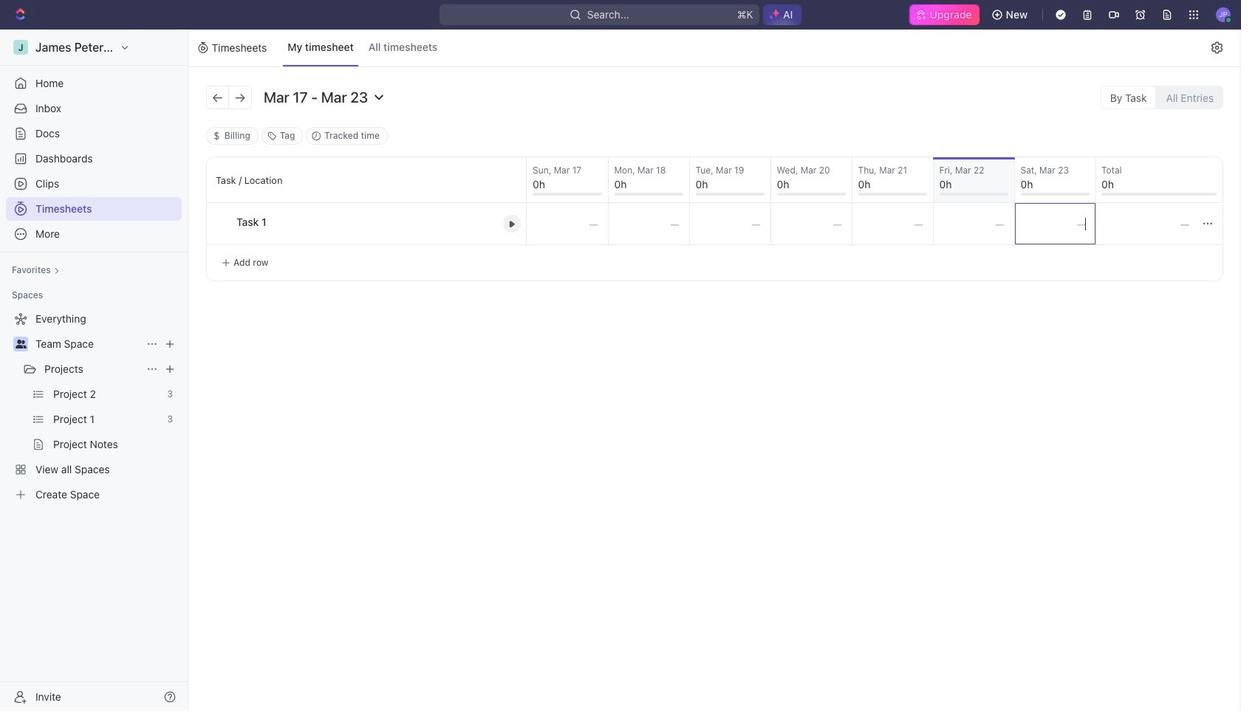 Task type: vqa. For each thing, say whether or not it's contained in the screenshot.
the right B
no



Task type: locate. For each thing, give the bounding box(es) containing it.
user group image
[[15, 340, 26, 349]]

0 horizontal spatial — text field
[[527, 203, 608, 245]]

— text field
[[609, 203, 689, 245], [690, 203, 770, 245], [771, 203, 852, 245], [934, 203, 1014, 245], [1015, 203, 1096, 245]]

1 — text field from the left
[[609, 203, 689, 245]]

2 horizontal spatial — text field
[[1096, 203, 1199, 245]]

tree
[[6, 307, 182, 507]]

— text field
[[527, 203, 608, 245], [852, 203, 933, 245], [1096, 203, 1199, 245]]

james peterson's workspace, , element
[[13, 40, 28, 55]]

sidebar navigation
[[0, 30, 191, 712]]

1 horizontal spatial — text field
[[852, 203, 933, 245]]

3 — text field from the left
[[771, 203, 852, 245]]

1 — text field from the left
[[527, 203, 608, 245]]



Task type: describe. For each thing, give the bounding box(es) containing it.
2 — text field from the left
[[690, 203, 770, 245]]

tree inside sidebar navigation
[[6, 307, 182, 507]]

5 — text field from the left
[[1015, 203, 1096, 245]]

4 — text field from the left
[[934, 203, 1014, 245]]

2 — text field from the left
[[852, 203, 933, 245]]

3 — text field from the left
[[1096, 203, 1199, 245]]



